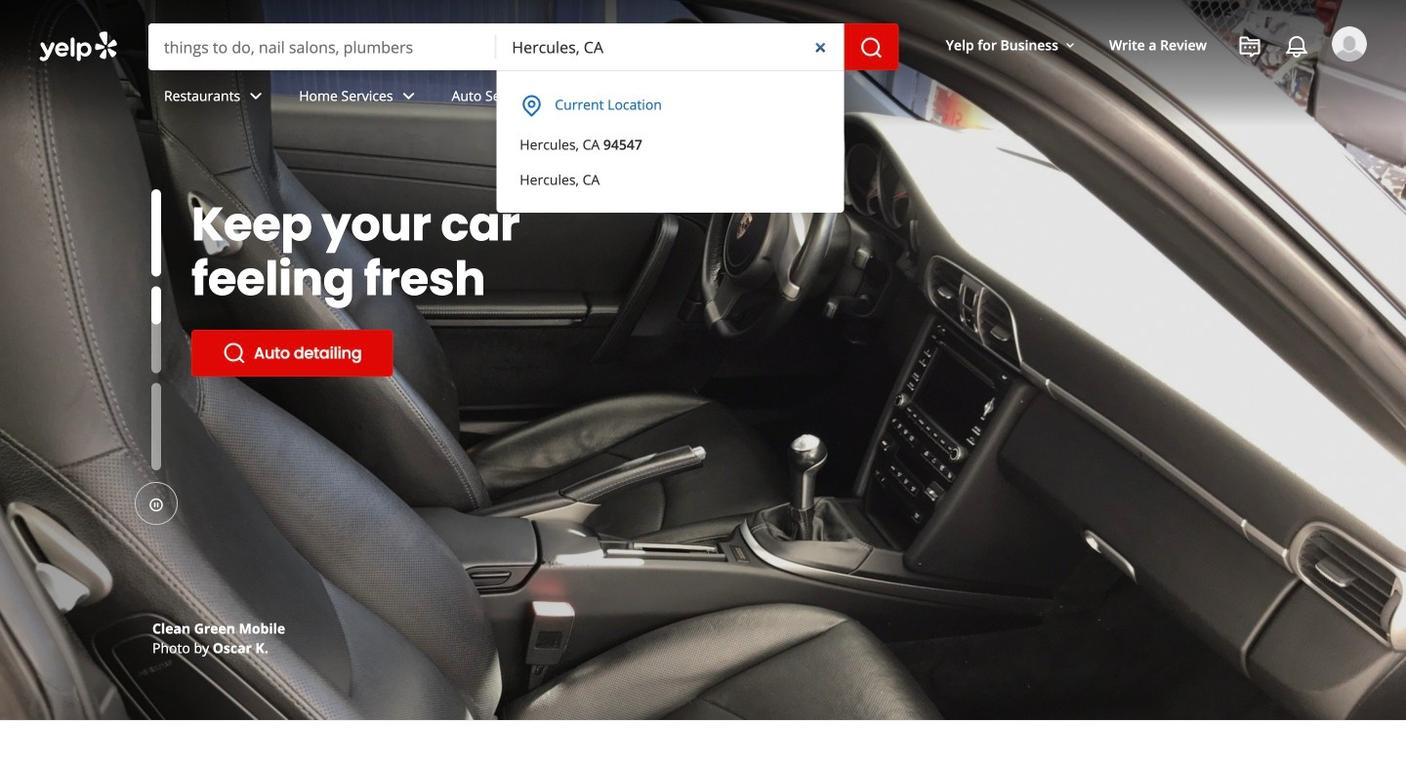 Task type: describe. For each thing, give the bounding box(es) containing it.
24 marker v2 image
[[520, 94, 543, 118]]

christina o. image
[[1332, 26, 1368, 62]]

select slide image
[[151, 190, 161, 277]]

2 24 chevron down v2 image from the left
[[634, 84, 657, 108]]

pause slideshow image
[[148, 498, 164, 513]]

things to do, nail salons, plumbers search field
[[148, 23, 497, 70]]

16 chevron down v2 image
[[1063, 38, 1078, 53]]

business categories element
[[148, 70, 1368, 127]]

user actions element
[[931, 24, 1395, 145]]

notifications image
[[1286, 35, 1309, 59]]



Task type: locate. For each thing, give the bounding box(es) containing it.
none field things to do, nail salons, plumbers
[[148, 23, 497, 70]]

search image
[[860, 36, 884, 60]]

None search field
[[0, 0, 1407, 213], [148, 23, 899, 70], [0, 0, 1407, 213], [148, 23, 899, 70]]

24 search v2 image
[[223, 342, 246, 365]]

None field
[[148, 23, 497, 70], [497, 23, 845, 70], [497, 23, 845, 70]]

address, neighborhood, city, state or zip search field
[[497, 23, 845, 70]]

projects image
[[1239, 35, 1262, 59]]

0 horizontal spatial 24 chevron down v2 image
[[397, 84, 421, 108]]

1 24 chevron down v2 image from the left
[[244, 84, 268, 108]]

1 horizontal spatial 24 chevron down v2 image
[[541, 84, 565, 108]]

1 horizontal spatial 24 chevron down v2 image
[[634, 84, 657, 108]]

1 24 chevron down v2 image from the left
[[397, 84, 421, 108]]

0 horizontal spatial 24 chevron down v2 image
[[244, 84, 268, 108]]

2 24 chevron down v2 image from the left
[[541, 84, 565, 108]]

24 chevron down v2 image
[[244, 84, 268, 108], [541, 84, 565, 108]]

24 chevron down v2 image
[[397, 84, 421, 108], [634, 84, 657, 108]]

  text field
[[497, 23, 845, 70]]



Task type: vqa. For each thing, say whether or not it's contained in the screenshot.
Virtual Consultations
no



